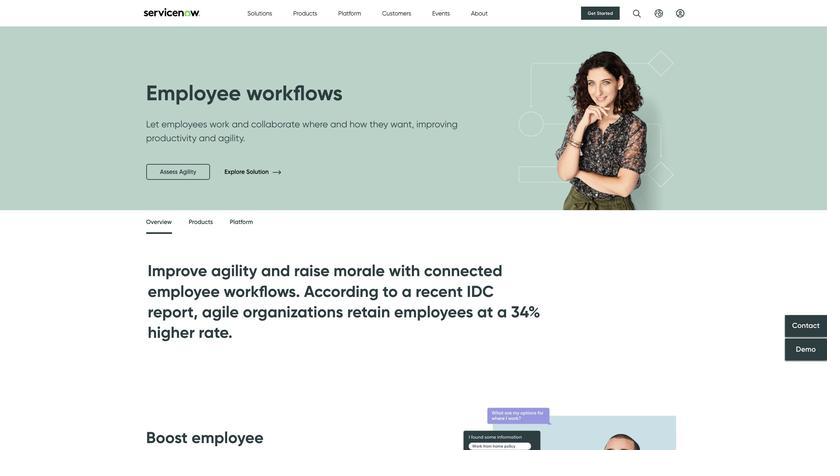 Task type: describe. For each thing, give the bounding box(es) containing it.
1 vertical spatial a
[[497, 302, 507, 322]]

agile
[[202, 302, 239, 322]]

workflows.
[[224, 281, 300, 301]]

demo
[[796, 345, 816, 354]]

get started
[[588, 10, 613, 16]]

employee
[[146, 80, 241, 106]]

agility
[[211, 261, 257, 281]]

collaborate
[[251, 119, 300, 130]]

where
[[302, 119, 328, 130]]

customers button
[[382, 9, 411, 18]]

idc
[[467, 281, 494, 301]]

servicenow image
[[143, 8, 201, 16]]

morale
[[334, 261, 385, 281]]

at
[[477, 302, 493, 322]]

a chatbot improves employee engagement and productivity image
[[440, 380, 688, 450]]

engagement
[[146, 448, 241, 450]]

events button
[[432, 9, 450, 18]]

solutions
[[247, 10, 272, 17]]

according
[[304, 281, 379, 301]]

and down work in the left top of the page
[[199, 132, 216, 144]]

with
[[389, 261, 420, 281]]

go to servicenow account image
[[676, 9, 684, 17]]

retain
[[347, 302, 390, 322]]

want,
[[390, 119, 414, 130]]

0 horizontal spatial a
[[402, 281, 412, 301]]

employee inside improve agility and raise morale with connected employee workflows. according to a recent idc report, agile organizations retain employees at a 34% higher rate.
[[148, 281, 220, 301]]

employee workflows
[[146, 80, 343, 106]]

and inside improve agility and raise morale with connected employee workflows. according to a recent idc report, agile organizations retain employees at a 34% higher rate.
[[261, 261, 290, 281]]

boost employee engagement an
[[146, 428, 274, 450]]

platform for platform link
[[230, 219, 253, 226]]

let employees work and collaborate where and how they want, improving productivity and agility.
[[146, 119, 458, 144]]

products for products "link"
[[189, 219, 213, 226]]

solutions button
[[247, 9, 272, 18]]

explore solution
[[224, 168, 270, 176]]

assess agility link
[[146, 164, 210, 180]]

agility.
[[218, 132, 245, 144]]

explore solution link
[[224, 168, 291, 176]]



Task type: vqa. For each thing, say whether or not it's contained in the screenshot.
the Help Shape the Future of ServiceNow Community – Ta... link
no



Task type: locate. For each thing, give the bounding box(es) containing it.
overview link
[[146, 210, 172, 236]]

products for products dropdown button
[[293, 10, 317, 17]]

platform link
[[230, 210, 253, 234]]

rev up your workforce with connected digital workflows image containing employee workflows
[[0, 26, 827, 210]]

improving
[[416, 119, 458, 130]]

platform
[[338, 10, 361, 17], [230, 219, 253, 226]]

customers
[[382, 10, 411, 17]]

raise
[[294, 261, 330, 281]]

2 rev up your workforce with connected digital workflows image from the left
[[504, 26, 688, 210]]

employees up productivity
[[161, 119, 207, 130]]

get
[[588, 10, 596, 16]]

platform button
[[338, 9, 361, 18]]

explore
[[224, 168, 245, 176]]

1 vertical spatial products
[[189, 219, 213, 226]]

a
[[402, 281, 412, 301], [497, 302, 507, 322]]

and up workflows.
[[261, 261, 290, 281]]

connected
[[424, 261, 502, 281]]

get started link
[[581, 7, 620, 20]]

rate.
[[199, 323, 232, 342]]

productivity
[[146, 132, 197, 144]]

employees inside improve agility and raise morale with connected employee workflows. according to a recent idc report, agile organizations retain employees at a 34% higher rate.
[[394, 302, 473, 322]]

0 vertical spatial products
[[293, 10, 317, 17]]

1 horizontal spatial platform
[[338, 10, 361, 17]]

employees
[[161, 119, 207, 130], [394, 302, 473, 322]]

and left how
[[330, 119, 347, 130]]

recent
[[416, 281, 463, 301]]

organizations
[[243, 302, 343, 322]]

how
[[350, 119, 367, 130]]

contact link
[[785, 315, 827, 337]]

they
[[370, 119, 388, 130]]

assess agility
[[160, 168, 196, 176]]

contact
[[792, 321, 820, 330]]

1 vertical spatial employee
[[192, 428, 264, 448]]

1 horizontal spatial products
[[293, 10, 317, 17]]

and up agility.
[[232, 119, 249, 130]]

1 horizontal spatial a
[[497, 302, 507, 322]]

0 horizontal spatial platform
[[230, 219, 253, 226]]

1 rev up your workforce with connected digital workflows image from the left
[[0, 26, 827, 210]]

boost
[[146, 428, 188, 448]]

products link
[[189, 210, 213, 234]]

about button
[[471, 9, 488, 18]]

a right to
[[402, 281, 412, 301]]

about
[[471, 10, 488, 17]]

to
[[383, 281, 398, 301]]

0 vertical spatial employee
[[148, 281, 220, 301]]

products
[[293, 10, 317, 17], [189, 219, 213, 226]]

34%
[[511, 302, 540, 322]]

agility
[[179, 168, 196, 176]]

overview
[[146, 219, 172, 226]]

1 vertical spatial employees
[[394, 302, 473, 322]]

employee
[[148, 281, 220, 301], [192, 428, 264, 448]]

0 horizontal spatial products
[[189, 219, 213, 226]]

platform for platform dropdown button on the left top
[[338, 10, 361, 17]]

0 horizontal spatial employees
[[161, 119, 207, 130]]

employee inside boost employee engagement an
[[192, 428, 264, 448]]

a right at
[[497, 302, 507, 322]]

workflows
[[246, 80, 343, 106]]

1 horizontal spatial employees
[[394, 302, 473, 322]]

employees inside let employees work and collaborate where and how they want, improving productivity and agility.
[[161, 119, 207, 130]]

1 vertical spatial platform
[[230, 219, 253, 226]]

and
[[232, 119, 249, 130], [330, 119, 347, 130], [199, 132, 216, 144], [261, 261, 290, 281]]

products button
[[293, 9, 317, 18]]

improve agility and raise morale with connected employee workflows. according to a recent idc report, agile organizations retain employees at a 34% higher rate.
[[148, 261, 540, 342]]

improve
[[148, 261, 207, 281]]

let
[[146, 119, 159, 130]]

solution
[[246, 168, 269, 176]]

higher
[[148, 323, 195, 342]]

employees down recent
[[394, 302, 473, 322]]

0 vertical spatial employees
[[161, 119, 207, 130]]

0 vertical spatial platform
[[338, 10, 361, 17]]

0 vertical spatial a
[[402, 281, 412, 301]]

demo link
[[785, 339, 827, 360]]

rev up your workforce with connected digital workflows image
[[0, 26, 827, 210], [504, 26, 688, 210]]

work
[[210, 119, 230, 130]]

assess
[[160, 168, 178, 176]]

report,
[[148, 302, 198, 322]]

started
[[597, 10, 613, 16]]

events
[[432, 10, 450, 17]]



